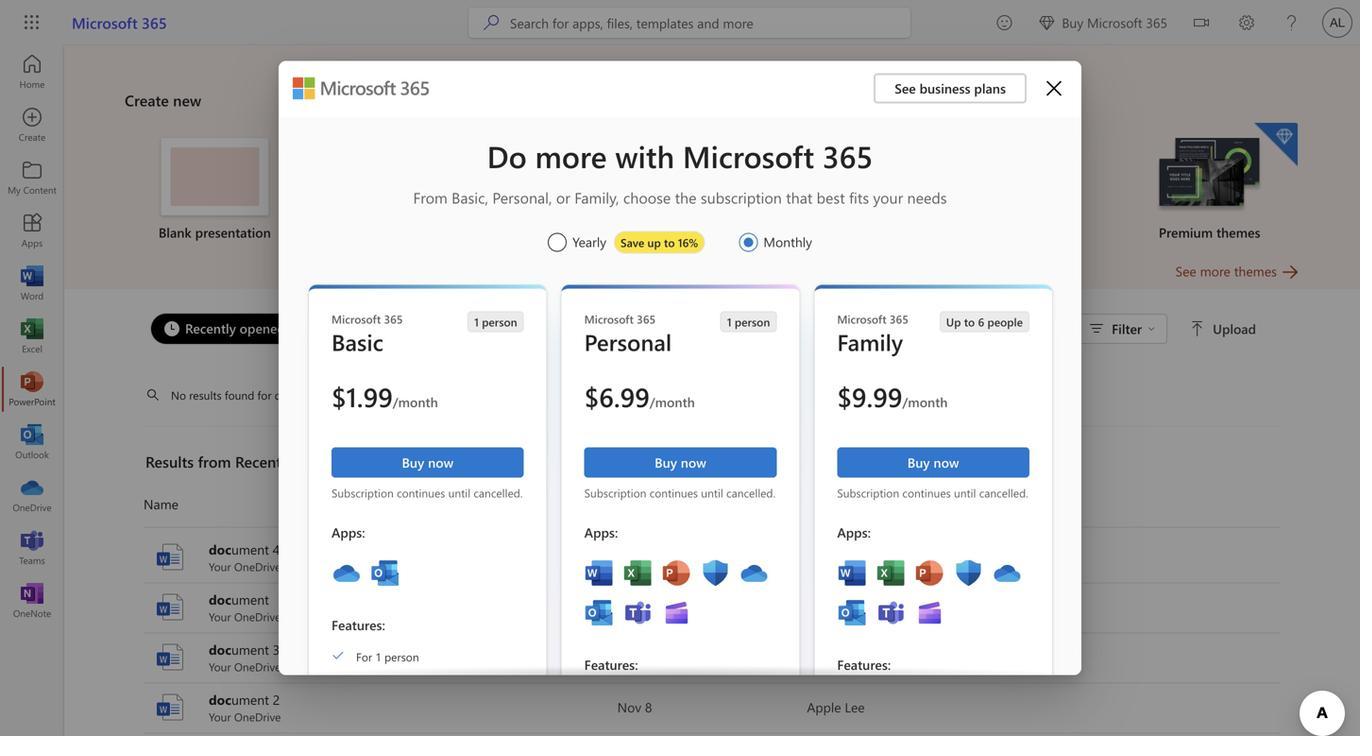 Task type: locate. For each thing, give the bounding box(es) containing it.
/month down personal
[[650, 393, 695, 411]]

1 vertical spatial see
[[1176, 262, 1197, 280]]

presentation down best
[[804, 224, 879, 241]]

buy now for $1.99
[[402, 454, 454, 471]]

1 person
[[475, 314, 518, 329], [727, 314, 771, 329]]

doc ument your onedrive
[[209, 591, 281, 624]]

see inside the see business plans button
[[895, 79, 916, 97]]

0 horizontal spatial presentation
[[195, 224, 271, 241]]


[[332, 649, 345, 662]]

6 inside dialog
[[979, 314, 985, 329]]

list containing blank presentation
[[125, 121, 1300, 261]]

do more with microsoft 365
[[487, 136, 874, 176]]

0 vertical spatial powerpoint image
[[23, 380, 42, 399]]

ument down doc ument 4 your onedrive on the bottom of the page
[[232, 591, 269, 608]]

doc left '4'
[[209, 541, 232, 558]]

your inside doc ument 2 your onedrive
[[209, 709, 231, 724]]

1 excel image from the left
[[623, 558, 654, 588]]

3 subscription continues until cancelled. from the left
[[838, 485, 1029, 500]]

3
[[273, 641, 280, 658]]

0 horizontal spatial more
[[535, 136, 607, 176]]

0 horizontal spatial excel image
[[623, 558, 654, 588]]

now for $6.99
[[681, 454, 707, 471]]

owner button
[[807, 489, 997, 519]]

doc
[[275, 387, 293, 403], [209, 541, 232, 558], [209, 591, 232, 608], [209, 641, 232, 658], [209, 691, 232, 708]]

see left business at the top right of page
[[895, 79, 916, 97]]

365 inside microsoft 365 personal
[[637, 311, 656, 327]]

onedrive image up the name document "cell"
[[332, 558, 362, 588]]

0 horizontal spatial buy
[[402, 454, 425, 471]]

buy now button up owner 'button'
[[838, 447, 1030, 478]]

1 vertical spatial themes
[[1235, 262, 1278, 280]]

word image
[[838, 558, 868, 588], [155, 642, 185, 672], [155, 692, 185, 723]]

0 horizontal spatial until
[[449, 485, 471, 500]]

themes
[[1217, 224, 1261, 241], [1235, 262, 1278, 280]]

universal
[[745, 224, 800, 241]]

navigation inside application
[[0, 45, 64, 628]]

0 horizontal spatial 6
[[644, 548, 651, 566]]

2 onedrive from the top
[[234, 609, 281, 624]]

apple
[[807, 548, 842, 566], [807, 598, 842, 616], [807, 648, 842, 666], [807, 698, 842, 716]]

recently right from
[[235, 451, 293, 472]]

apps: for $1.99
[[332, 524, 365, 541]]

create
[[125, 90, 169, 110]]

buy now button
[[332, 447, 524, 478], [585, 447, 777, 478], [838, 447, 1030, 478]]

word image up excel icon
[[23, 274, 42, 293]]

presentation inside blank presentation element
[[195, 224, 271, 241]]

results
[[189, 387, 222, 403]]

1 apple lee from the top
[[807, 548, 865, 566]]

microsoft inside microsoft 365 personal
[[585, 311, 634, 327]]

2 vertical spatial outlook image
[[585, 598, 615, 628]]

row inside main content
[[144, 489, 1282, 528]]

continues up powerpoint icon
[[903, 485, 951, 500]]

buy up opened in the left bottom of the page
[[655, 454, 678, 471]]

person for $1.99
[[482, 314, 518, 329]]

yearly
[[573, 233, 607, 250]]

3 subscription from the left
[[838, 485, 900, 500]]

see
[[895, 79, 916, 97], [1176, 262, 1197, 280]]

do
[[487, 136, 527, 176]]

activity, column 4 of 4 column header
[[997, 489, 1282, 519]]

1 ument from the top
[[232, 541, 269, 558]]

2 horizontal spatial /month
[[903, 393, 948, 411]]

onedrive image down activity
[[993, 558, 1023, 588]]

1 vertical spatial nov
[[618, 648, 642, 666]]

apps:
[[332, 524, 365, 541], [585, 524, 618, 541], [838, 524, 871, 541]]

buy now
[[402, 454, 454, 471], [655, 454, 707, 471], [908, 454, 960, 471]]

3 your from the top
[[209, 659, 231, 674]]

3 onedrive from the top
[[234, 659, 281, 674]]

excel image up nov 17
[[623, 558, 654, 588]]

onedrive image for $9.99
[[993, 558, 1023, 588]]

2 horizontal spatial 1
[[727, 314, 732, 329]]

2 horizontal spatial features:
[[838, 656, 891, 673]]

microsoft defender image for $6.99
[[701, 558, 731, 588]]

name
[[144, 495, 179, 513]]

buy now button for $9.99
[[838, 447, 1030, 478]]

opened inside tab
[[240, 319, 285, 337]]

0 horizontal spatial /month
[[393, 393, 438, 411]]

onedrive down 3 at left
[[234, 659, 281, 674]]

blank presentation element
[[127, 138, 303, 242]]

0 horizontal spatial features:
[[332, 616, 386, 634]]

your down the doc ument 3 your onedrive
[[209, 709, 231, 724]]

2 now from the left
[[681, 454, 707, 471]]

microsoft
[[72, 12, 138, 33], [683, 136, 815, 176], [332, 311, 381, 327], [585, 311, 634, 327], [838, 311, 887, 327]]

365 inside microsoft 365 family
[[890, 311, 909, 327]]

opened inside status
[[354, 387, 392, 403]]

0 horizontal spatial see
[[895, 79, 916, 97]]

word image inside name document 3 cell
[[155, 642, 185, 672]]

buy
[[402, 454, 425, 471], [655, 454, 678, 471], [908, 454, 930, 471]]

more inside microsoft 365 subscription purchase journey element
[[535, 136, 607, 176]]

subscription continues until cancelled.
[[332, 485, 523, 500], [585, 485, 776, 500], [838, 485, 1029, 500]]

buy now up "opened" button
[[655, 454, 707, 471]]

your for ument 4
[[209, 559, 231, 574]]

name document 3 cell
[[144, 640, 618, 674]]

minimalist sales pitch element
[[525, 138, 701, 242]]

lee for 15
[[845, 648, 865, 666]]

0 horizontal spatial opened
[[240, 319, 285, 337]]

themes inside button
[[1235, 262, 1278, 280]]

ument
[[232, 541, 269, 558], [232, 591, 269, 608], [232, 641, 269, 658], [232, 691, 269, 708]]

row containing name
[[144, 489, 1282, 528]]

name document 2 cell
[[144, 690, 618, 724]]

2 horizontal spatial buy now button
[[838, 447, 1030, 478]]

subscription
[[332, 485, 394, 500], [585, 485, 647, 500], [838, 485, 900, 500]]

0 vertical spatial see
[[895, 79, 916, 97]]

1 horizontal spatial see
[[1176, 262, 1197, 280]]

1 now from the left
[[428, 454, 454, 471]]

onedrive image down "opened" button
[[740, 558, 770, 588]]

subscription continues until cancelled. for $6.99
[[585, 485, 776, 500]]

powerpoint image down excel icon
[[23, 380, 42, 399]]

1 subscription from the left
[[332, 485, 394, 500]]

buy now button up name button
[[332, 447, 524, 478]]

2 subscription continues until cancelled. from the left
[[585, 485, 776, 500]]

ument for ument 4
[[232, 541, 269, 558]]

continues up the 'name document 4' cell
[[397, 485, 445, 500]]

None search field
[[469, 8, 911, 38]]

nov 8
[[618, 698, 653, 716]]

doc inside doc ument 4 your onedrive
[[209, 541, 232, 558]]

/month
[[393, 393, 438, 411], [650, 393, 695, 411], [903, 393, 948, 411]]

1 onedrive from the top
[[234, 559, 281, 574]]

/month inside $9.99 /month
[[903, 393, 948, 411]]

in
[[296, 387, 306, 403]]

1 presentation from the left
[[195, 224, 271, 241]]

2 continues from the left
[[650, 485, 698, 500]]

2 horizontal spatial person
[[735, 314, 771, 329]]

doc inside the doc ument 3 your onedrive
[[209, 641, 232, 658]]

1 vertical spatial opened
[[354, 387, 392, 403]]

1 horizontal spatial buy now
[[655, 454, 707, 471]]

features: down outlook icon
[[838, 656, 891, 673]]

ument inside the doc ument 3 your onedrive
[[232, 641, 269, 658]]

/month for $9.99
[[903, 393, 948, 411]]

4 ument from the top
[[232, 691, 269, 708]]

themes down premium themes
[[1235, 262, 1278, 280]]

word image inside the name document "cell"
[[155, 592, 185, 622]]

0 vertical spatial opened
[[240, 319, 285, 337]]

word image inside name document 2 cell
[[155, 692, 185, 723]]

1 apps: from the left
[[332, 524, 365, 541]]

0 horizontal spatial microsoft defender image
[[701, 558, 731, 588]]

recently inside tab
[[185, 319, 236, 337]]

displaying 6 out of 13 files. status
[[800, 314, 1261, 344]]

1 horizontal spatial /month
[[650, 393, 695, 411]]

buy now button for $6.99
[[585, 447, 777, 478]]

1 horizontal spatial onedrive image
[[740, 558, 770, 588]]

home image
[[23, 62, 42, 81]]

doc for ument 2
[[209, 691, 232, 708]]

outlook image
[[23, 433, 42, 452], [370, 558, 401, 588], [585, 598, 615, 628]]

3 until from the left
[[955, 485, 977, 500]]

doc left in
[[275, 387, 293, 403]]

continues for $1.99
[[397, 485, 445, 500]]

365 left up
[[890, 311, 909, 327]]

your up the doc ument 3 your onedrive
[[209, 609, 231, 624]]

now up owner 'button'
[[934, 454, 960, 471]]

1 horizontal spatial microsoft defender image
[[954, 558, 984, 588]]

1 horizontal spatial now
[[681, 454, 707, 471]]

365 up create
[[142, 12, 167, 33]]

2 horizontal spatial apps:
[[838, 524, 871, 541]]

Filter by keyword text field
[[819, 319, 1054, 338]]

powerpoint image up clipchamp image
[[662, 558, 692, 588]]

1 continues from the left
[[397, 485, 445, 500]]

subscription continues until cancelled. up the 'name document 4' cell
[[332, 485, 523, 500]]

4
[[273, 541, 280, 558]]

word image left doc ument your onedrive
[[155, 592, 185, 622]]

1 horizontal spatial presentation
[[804, 224, 879, 241]]

until for $1.99
[[449, 485, 471, 500]]

365 inside microsoft 365 basic
[[384, 311, 403, 327]]

0 vertical spatial nov
[[618, 598, 642, 616]]

0 horizontal spatial to
[[664, 235, 675, 250]]

nov left 8
[[618, 698, 642, 716]]

2 cancelled. from the left
[[727, 485, 776, 500]]

outlook image up the name document "cell"
[[370, 558, 401, 588]]

tab list
[[146, 308, 800, 350]]

1 horizontal spatial more
[[1201, 262, 1231, 280]]

1 horizontal spatial features:
[[585, 656, 638, 673]]

onedrive down '4'
[[234, 559, 281, 574]]

your inside doc ument 4 your onedrive
[[209, 559, 231, 574]]

1 buy from the left
[[402, 454, 425, 471]]

recently opened
[[185, 319, 285, 337]]

1 horizontal spatial buy
[[655, 454, 678, 471]]

1 vertical spatial to
[[965, 314, 975, 329]]

universal presentation element
[[724, 138, 900, 242]]

17
[[645, 598, 660, 616]]

new
[[173, 90, 201, 110]]

apps: up dec
[[585, 524, 618, 541]]

3 apple lee from the top
[[807, 648, 865, 666]]

1 nov from the top
[[618, 598, 642, 616]]

microsoft inside microsoft 365 basic
[[332, 311, 381, 327]]

buy up owner 'button'
[[908, 454, 930, 471]]

buy now button for $1.99
[[332, 447, 524, 478]]

0 horizontal spatial 1 person
[[475, 314, 518, 329]]

365 right shared
[[384, 311, 403, 327]]

opened down in
[[298, 451, 350, 472]]

2 /month from the left
[[650, 393, 695, 411]]

row group
[[144, 733, 1282, 736]]

recently up results
[[185, 319, 236, 337]]

cancelled.
[[474, 485, 523, 500], [727, 485, 776, 500], [980, 485, 1029, 500]]

buy now button up "opened" button
[[585, 447, 777, 478]]

doc ument 2 your onedrive
[[209, 691, 281, 724]]

1 horizontal spatial powerpoint image
[[662, 558, 692, 588]]

outlook image up onedrive icon
[[23, 433, 42, 452]]

features: up for
[[332, 616, 386, 634]]

more
[[535, 136, 607, 176], [1201, 262, 1231, 280]]

subscription continues until cancelled. up dec 6
[[585, 485, 776, 500]]

2 onedrive image from the left
[[740, 558, 770, 588]]

3 nov from the top
[[618, 698, 642, 716]]

nov left 15
[[618, 648, 642, 666]]

2 vertical spatial nov
[[618, 698, 642, 716]]

2 horizontal spatial outlook image
[[585, 598, 615, 628]]

family
[[838, 327, 904, 357]]

1 subscription continues until cancelled. from the left
[[332, 485, 523, 500]]

4 lee from the top
[[845, 698, 865, 716]]

0 horizontal spatial continues
[[397, 485, 445, 500]]

microsoft defender image for $9.99
[[954, 558, 984, 588]]

ument inside doc ument your onedrive
[[232, 591, 269, 608]]

apps: down name button
[[332, 524, 365, 541]]

2 your from the top
[[209, 609, 231, 624]]

buy now up owner 'button'
[[908, 454, 960, 471]]

more for do
[[535, 136, 607, 176]]

your up doc ument 2 your onedrive
[[209, 659, 231, 674]]

365
[[142, 12, 167, 33], [823, 136, 874, 176], [384, 311, 403, 327], [637, 311, 656, 327], [890, 311, 909, 327]]

 upload
[[1191, 320, 1257, 337]]

2 microsoft defender image from the left
[[954, 558, 984, 588]]

3 buy now from the left
[[908, 454, 960, 471]]

2 apps: from the left
[[585, 524, 618, 541]]

onedrive image
[[332, 558, 362, 588], [740, 558, 770, 588], [993, 558, 1023, 588]]

until
[[449, 485, 471, 500], [702, 485, 724, 500], [955, 485, 977, 500]]

2 horizontal spatial subscription
[[838, 485, 900, 500]]

2 presentation from the left
[[804, 224, 879, 241]]

1 lee from the top
[[845, 548, 865, 566]]

subscription continues until cancelled. up powerpoint icon
[[838, 485, 1029, 500]]

doc inside doc ument 2 your onedrive
[[209, 691, 232, 708]]

continues for $9.99
[[903, 485, 951, 500]]

up to 6 people
[[947, 314, 1024, 329]]

no results found for doc in recently opened status
[[161, 387, 392, 407]]

nov for nov 17
[[618, 598, 642, 616]]

dec 6
[[618, 548, 651, 566]]

6 inside main content
[[644, 548, 651, 566]]

3 now from the left
[[934, 454, 960, 471]]

opened
[[240, 319, 285, 337], [354, 387, 392, 403], [298, 451, 350, 472]]

1 vertical spatial 6
[[644, 548, 651, 566]]

3 apps: from the left
[[838, 524, 871, 541]]

more inside button
[[1201, 262, 1231, 280]]

microsoft inside microsoft 365 family
[[838, 311, 887, 327]]

now for $9.99
[[934, 454, 960, 471]]

doc inside doc ument your onedrive
[[209, 591, 232, 608]]

onedrive inside doc ument 2 your onedrive
[[234, 709, 281, 724]]

1 apple from the top
[[807, 548, 842, 566]]

/month for $6.99
[[650, 393, 695, 411]]

1 horizontal spatial person
[[482, 314, 518, 329]]

subscription for $6.99
[[585, 485, 647, 500]]

teams image
[[23, 539, 42, 558]]

more down premium themes
[[1201, 262, 1231, 280]]

1 vertical spatial outlook image
[[370, 558, 401, 588]]

365 down up
[[637, 311, 656, 327]]

onedrive for 4
[[234, 559, 281, 574]]

navigation
[[0, 45, 64, 628]]

365 inside banner
[[142, 12, 167, 33]]

15
[[645, 648, 660, 666]]

2 horizontal spatial buy now
[[908, 454, 960, 471]]

0 horizontal spatial subscription continues until cancelled.
[[332, 485, 523, 500]]

2 nov from the top
[[618, 648, 642, 666]]

microsoft 365 banner
[[0, 0, 1361, 45]]

3 apple from the top
[[807, 648, 842, 666]]

2 lee from the top
[[845, 598, 865, 616]]

recently right in
[[309, 387, 351, 403]]

list
[[125, 121, 1300, 261]]

basic,
[[452, 187, 489, 207]]

1 microsoft defender image from the left
[[701, 558, 731, 588]]

4 onedrive from the top
[[234, 709, 281, 724]]

shared element
[[307, 313, 396, 345]]

microsoft 365 subscription purchase journey element
[[279, 61, 1082, 736]]

doc for ument 3
[[209, 641, 232, 658]]

word image down name
[[155, 542, 185, 572]]

your up doc ument your onedrive
[[209, 559, 231, 574]]

buy now up name button
[[402, 454, 454, 471]]

1 until from the left
[[449, 485, 471, 500]]

1 horizontal spatial apps:
[[585, 524, 618, 541]]

see for see more themes
[[1176, 262, 1197, 280]]

$9.99
[[838, 379, 903, 414]]

2 buy now from the left
[[655, 454, 707, 471]]

universal presentation
[[745, 224, 879, 241]]

2 horizontal spatial until
[[955, 485, 977, 500]]

list inside main content
[[125, 121, 1300, 261]]

powerpoint image
[[23, 380, 42, 399], [662, 558, 692, 588]]

ument left the 2
[[232, 691, 269, 708]]

needs
[[908, 187, 947, 207]]

save up to 16%
[[621, 235, 699, 250]]

presentation
[[195, 224, 271, 241], [804, 224, 879, 241]]

apple lee for nov 8
[[807, 698, 865, 716]]

features: left 15
[[585, 656, 638, 673]]

1 horizontal spatial cancelled.
[[727, 485, 776, 500]]

outlook image left microsoft teams image
[[585, 598, 615, 628]]

microsoft defender image right powerpoint icon
[[954, 558, 984, 588]]

presentation inside "universal presentation" element
[[804, 224, 879, 241]]

1 for $6.99
[[727, 314, 732, 329]]

subscription
[[701, 187, 782, 207]]

application
[[0, 45, 1361, 736]]

see more themes button
[[1176, 261, 1300, 282]]

tab list containing recently opened
[[146, 308, 800, 350]]

2 1 person from the left
[[727, 314, 771, 329]]

2 ument from the top
[[232, 591, 269, 608]]

6 left people
[[979, 314, 985, 329]]

1 horizontal spatial subscription
[[585, 485, 647, 500]]

business
[[920, 79, 971, 97]]

onedrive inside doc ument 4 your onedrive
[[234, 559, 281, 574]]

0 vertical spatial 6
[[979, 314, 985, 329]]

2 horizontal spatial cancelled.
[[980, 485, 1029, 500]]

excel image for $6.99
[[623, 558, 654, 588]]

2 vertical spatial word image
[[155, 692, 185, 723]]

onedrive down the 2
[[234, 709, 281, 724]]

opened down basic
[[354, 387, 392, 403]]

ument left 3 at left
[[232, 641, 269, 658]]

3 onedrive image from the left
[[993, 558, 1023, 588]]

microsoft 365 personal
[[585, 311, 672, 357]]

1 vertical spatial word image
[[155, 642, 185, 672]]

doc down the doc ument 3 your onedrive
[[209, 691, 232, 708]]

2 horizontal spatial onedrive image
[[993, 558, 1023, 588]]

onedrive
[[234, 559, 281, 574], [234, 609, 281, 624], [234, 659, 281, 674], [234, 709, 281, 724]]

ument inside doc ument 2 your onedrive
[[232, 691, 269, 708]]

1 vertical spatial recently
[[309, 387, 351, 403]]

opened up the for
[[240, 319, 285, 337]]

1 vertical spatial powerpoint image
[[662, 558, 692, 588]]

1 buy now from the left
[[402, 454, 454, 471]]

1 horizontal spatial until
[[702, 485, 724, 500]]

0 horizontal spatial buy now button
[[332, 447, 524, 478]]

doc down doc ument your onedrive
[[209, 641, 232, 658]]

until for $9.99
[[955, 485, 977, 500]]

3 cancelled. from the left
[[980, 485, 1029, 500]]

0 horizontal spatial subscription
[[332, 485, 394, 500]]

365 up fits
[[823, 136, 874, 176]]

1 horizontal spatial opened
[[298, 451, 350, 472]]

shared tab
[[302, 313, 401, 345]]

0 horizontal spatial apps:
[[332, 524, 365, 541]]

no
[[171, 387, 186, 403]]

features: for $9.99
[[838, 656, 891, 673]]

0 horizontal spatial buy now
[[402, 454, 454, 471]]

more for see
[[1201, 262, 1231, 280]]

2 horizontal spatial buy
[[908, 454, 930, 471]]

3 buy from the left
[[908, 454, 930, 471]]

4 apple from the top
[[807, 698, 842, 716]]

1 horizontal spatial buy now button
[[585, 447, 777, 478]]

onedrive up 3 at left
[[234, 609, 281, 624]]

see inside see more themes button
[[1176, 262, 1197, 280]]

2 vertical spatial recently
[[235, 451, 293, 472]]

1 cancelled. from the left
[[474, 485, 523, 500]]

0 horizontal spatial cancelled.
[[474, 485, 523, 500]]

recently inside status
[[309, 387, 351, 403]]

ument left '4'
[[232, 541, 269, 558]]

/month down the filter by keyword "text box"
[[903, 393, 948, 411]]

3 continues from the left
[[903, 485, 951, 500]]

presentation right blank on the top of the page
[[195, 224, 271, 241]]

doc down doc ument 4 your onedrive on the bottom of the page
[[209, 591, 232, 608]]

microsoft 365 family
[[838, 311, 909, 357]]


[[1191, 321, 1206, 336]]

0 horizontal spatial outlook image
[[23, 433, 42, 452]]

0 horizontal spatial onedrive image
[[332, 558, 362, 588]]

1 horizontal spatial subscription continues until cancelled.
[[585, 485, 776, 500]]

nov left 17
[[618, 598, 642, 616]]

1 your from the top
[[209, 559, 231, 574]]

1 horizontal spatial outlook image
[[370, 558, 401, 588]]

onedrive inside the doc ument 3 your onedrive
[[234, 659, 281, 674]]

4 apple lee from the top
[[807, 698, 865, 716]]

nov for nov 15
[[618, 648, 642, 666]]

/month inside $6.99 /month
[[650, 393, 695, 411]]

your
[[874, 187, 904, 207]]

my content image
[[23, 168, 42, 187]]

2 apple lee from the top
[[807, 598, 865, 616]]

2 horizontal spatial continues
[[903, 485, 951, 500]]

2 buy from the left
[[655, 454, 678, 471]]

0 vertical spatial recently
[[185, 319, 236, 337]]

up
[[648, 235, 661, 250]]

buy up name button
[[402, 454, 425, 471]]

word image
[[23, 274, 42, 293], [155, 542, 185, 572], [585, 558, 615, 588], [155, 592, 185, 622]]

continues up dec 6
[[650, 485, 698, 500]]

onedrive image for $6.99
[[740, 558, 770, 588]]

recently opened tab
[[146, 313, 302, 345]]

see down "premium"
[[1176, 262, 1197, 280]]

1 horizontal spatial 6
[[979, 314, 985, 329]]

0 vertical spatial more
[[535, 136, 607, 176]]

0 vertical spatial to
[[664, 235, 675, 250]]

with
[[616, 136, 675, 176]]

0 horizontal spatial now
[[428, 454, 454, 471]]

1 1 person from the left
[[475, 314, 518, 329]]

doc ument 3 your onedrive
[[209, 641, 281, 674]]

2 subscription from the left
[[585, 485, 647, 500]]

now up name button
[[428, 454, 454, 471]]

none search field inside the microsoft 365 banner
[[469, 8, 911, 38]]

row
[[144, 489, 1282, 528]]

2 horizontal spatial opened
[[354, 387, 392, 403]]

3 /month from the left
[[903, 393, 948, 411]]

word image left the doc ument 3 your onedrive
[[155, 642, 185, 672]]

themes up see more themes button
[[1217, 224, 1261, 241]]

1 horizontal spatial 1 person
[[727, 314, 771, 329]]

ument inside doc ument 4 your onedrive
[[232, 541, 269, 558]]

0 vertical spatial themes
[[1217, 224, 1261, 241]]

2 horizontal spatial now
[[934, 454, 960, 471]]

subscription for $1.99
[[332, 485, 394, 500]]

2 until from the left
[[702, 485, 724, 500]]

1 vertical spatial more
[[1201, 262, 1231, 280]]

outlook image
[[838, 598, 868, 628]]

your inside the doc ument 3 your onedrive
[[209, 659, 231, 674]]

microsoft defender image down "opened" button
[[701, 558, 731, 588]]

excel image for $9.99
[[876, 558, 907, 588]]

pitch
[[648, 224, 678, 241]]

lee
[[845, 548, 865, 566], [845, 598, 865, 616], [845, 648, 865, 666], [845, 698, 865, 716]]

choose
[[624, 187, 671, 207]]

onenote image
[[23, 592, 42, 611]]

more up or
[[535, 136, 607, 176]]

presentation for blank presentation
[[195, 224, 271, 241]]

1 horizontal spatial 1
[[475, 314, 479, 329]]

opened
[[618, 495, 665, 513]]

ument for ument 3
[[232, 641, 269, 658]]

1 /month from the left
[[393, 393, 438, 411]]

apple lee
[[807, 548, 865, 566], [807, 598, 865, 616], [807, 648, 865, 666], [807, 698, 865, 716]]

3 buy now button from the left
[[838, 447, 1030, 478]]

6 right dec
[[644, 548, 651, 566]]

personal
[[585, 327, 672, 357]]

see for see business plans
[[895, 79, 916, 97]]

word image left doc ument 2 your onedrive
[[155, 692, 185, 723]]

for
[[356, 649, 372, 664]]

your inside doc ument your onedrive
[[209, 609, 231, 624]]

2 buy now button from the left
[[585, 447, 777, 478]]

3 lee from the top
[[845, 648, 865, 666]]

3 ument from the top
[[232, 641, 269, 658]]

features:
[[332, 616, 386, 634], [585, 656, 638, 673], [838, 656, 891, 673]]

now up "opened" button
[[681, 454, 707, 471]]

microsoft defender image
[[701, 558, 731, 588], [954, 558, 984, 588]]

1 buy now button from the left
[[332, 447, 524, 478]]

people
[[988, 314, 1024, 329]]

2 excel image from the left
[[876, 558, 907, 588]]

name document 4 cell
[[144, 540, 618, 574]]

ument for ument 2
[[232, 691, 269, 708]]

clipchamp image
[[662, 598, 692, 628]]

main content
[[64, 45, 1361, 736]]

excel image left powerpoint icon
[[876, 558, 907, 588]]

1
[[475, 314, 479, 329], [727, 314, 732, 329], [376, 649, 382, 664]]

1 horizontal spatial excel image
[[876, 558, 907, 588]]

1 for $1.99
[[475, 314, 479, 329]]

buy for $6.99
[[655, 454, 678, 471]]

owner
[[807, 495, 846, 513]]

apps: down owner
[[838, 524, 871, 541]]

16%
[[678, 235, 699, 250]]

recently
[[185, 319, 236, 337], [309, 387, 351, 403], [235, 451, 293, 472]]

/month down microsoft 365 basic
[[393, 393, 438, 411]]

2 apple from the top
[[807, 598, 842, 616]]

excel image
[[623, 558, 654, 588], [876, 558, 907, 588]]

1 horizontal spatial continues
[[650, 485, 698, 500]]

2 horizontal spatial subscription continues until cancelled.
[[838, 485, 1029, 500]]

word image up outlook icon
[[838, 558, 868, 588]]

/month inside $1.99 /month
[[393, 393, 438, 411]]

4 your from the top
[[209, 709, 231, 724]]



Task type: describe. For each thing, give the bounding box(es) containing it.
0 horizontal spatial 1
[[376, 649, 382, 664]]

lee for 8
[[845, 698, 865, 716]]

upload
[[1214, 320, 1257, 337]]

leaf design element
[[923, 138, 1099, 242]]

tab list inside main content
[[146, 308, 800, 350]]

best
[[817, 187, 846, 207]]

premium templates diamond image
[[1255, 123, 1299, 166]]

monthly
[[764, 233, 813, 250]]

apple for nov 8
[[807, 698, 842, 716]]

nov 17
[[618, 598, 660, 616]]

1 person for $1.99
[[475, 314, 518, 329]]

apple for nov 15
[[807, 648, 842, 666]]

1 horizontal spatial to
[[965, 314, 975, 329]]

universal presentation image
[[758, 138, 866, 215]]

name document cell
[[144, 590, 618, 624]]

your for ument 2
[[209, 709, 231, 724]]

powerpoint image
[[915, 558, 945, 588]]

excel image
[[23, 327, 42, 346]]

apple lee for nov 17
[[807, 598, 865, 616]]

0 vertical spatial word image
[[838, 558, 868, 588]]

365 for $6.99
[[637, 311, 656, 327]]

premium
[[1159, 224, 1214, 241]]

create new
[[125, 90, 201, 110]]

that
[[787, 187, 813, 207]]

doc for ument 4
[[209, 541, 232, 558]]

microsoft for $9.99
[[838, 311, 887, 327]]

microsoft teams image
[[623, 598, 654, 628]]

subscription continues until cancelled. for $1.99
[[332, 485, 523, 500]]

personal,
[[493, 187, 552, 207]]

subscription for $9.99
[[838, 485, 900, 500]]

premium themes
[[1159, 224, 1261, 241]]

blank
[[159, 224, 192, 241]]

now for $1.99
[[428, 454, 454, 471]]

main content containing create new
[[64, 45, 1361, 736]]

apple lee for nov 15
[[807, 648, 865, 666]]

minimalist
[[549, 224, 611, 241]]

365 for $1.99
[[384, 311, 403, 327]]

see business plans
[[895, 79, 1007, 97]]

features: for $1.99
[[332, 616, 386, 634]]

microsoft 365
[[72, 12, 167, 33]]

lee for 17
[[845, 598, 865, 616]]

subscription continues until cancelled. for $9.99
[[838, 485, 1029, 500]]

doc inside status
[[275, 387, 293, 403]]

nov for nov 8
[[618, 698, 642, 716]]

until for $6.99
[[702, 485, 724, 500]]

from basic, personal, or family, choose the subscription that best fits your needs
[[413, 187, 947, 207]]

$1.99 /month
[[332, 379, 438, 414]]

create image
[[23, 115, 42, 134]]

ument for ument
[[232, 591, 269, 608]]

continues for $6.99
[[650, 485, 698, 500]]

name button
[[144, 489, 618, 519]]

microsoft for $1.99
[[332, 311, 381, 327]]

clipchamp image
[[915, 598, 945, 628]]

apps image
[[23, 221, 42, 240]]

apps: for $9.99
[[838, 524, 871, 541]]

/month for $1.99
[[393, 393, 438, 411]]

recently opened element
[[150, 313, 298, 345]]

save
[[621, 235, 645, 250]]

microsoft inside banner
[[72, 12, 138, 33]]

dec
[[618, 548, 640, 566]]

$1.99
[[332, 379, 393, 414]]

buy for $1.99
[[402, 454, 425, 471]]

activity
[[997, 495, 1040, 513]]

plans
[[975, 79, 1007, 97]]

family,
[[575, 187, 620, 207]]

onedrive image
[[23, 486, 42, 505]]

apps: for $6.99
[[585, 524, 618, 541]]

0 horizontal spatial powerpoint image
[[23, 380, 42, 399]]

or
[[557, 187, 571, 207]]

minimalist sales pitch
[[549, 224, 678, 241]]

basic
[[332, 327, 384, 357]]

up
[[947, 314, 962, 329]]

2
[[273, 691, 280, 708]]

buy for $9.99
[[908, 454, 930, 471]]

see business plans button
[[874, 73, 1027, 103]]

sales
[[615, 224, 644, 241]]

lee for 6
[[845, 548, 865, 566]]

themes inside list
[[1217, 224, 1261, 241]]

fits
[[850, 187, 870, 207]]

1 onedrive image from the left
[[332, 558, 362, 588]]

apple for nov 17
[[807, 598, 842, 616]]

favorites
[[440, 319, 492, 337]]

cancelled. for $6.99
[[727, 485, 776, 500]]

geometric color block image
[[360, 138, 468, 215]]

2 vertical spatial opened
[[298, 451, 350, 472]]

microsoft for $6.99
[[585, 311, 634, 327]]

apple for dec 6
[[807, 548, 842, 566]]

blank presentation
[[159, 224, 271, 241]]

word image for nov 8
[[155, 692, 185, 723]]

word image inside the 'name document 4' cell
[[155, 542, 185, 572]]

found
[[225, 387, 254, 403]]

favorites tab
[[401, 313, 511, 345]]

0 horizontal spatial person
[[385, 649, 419, 664]]

from
[[413, 187, 448, 207]]


[[1047, 81, 1062, 96]]

1 person for $6.99
[[727, 314, 771, 329]]

cancelled. for $9.99
[[980, 485, 1029, 500]]

no results found for doc in recently opened
[[171, 387, 392, 403]]

onedrive inside doc ument your onedrive
[[234, 609, 281, 624]]

cancelled. for $1.99
[[474, 485, 523, 500]]

the
[[675, 187, 697, 207]]

doc for ument
[[209, 591, 232, 608]]

onedrive for 2
[[234, 709, 281, 724]]

microsoft 365 basic
[[332, 311, 403, 357]]

premium themes image
[[1156, 138, 1264, 214]]

microsoft teams image
[[876, 598, 907, 628]]

geometric color block element
[[326, 138, 502, 242]]

word image for nov 15
[[155, 642, 185, 672]]

do more with microsoft 365 dialog
[[0, 0, 1361, 736]]

minimalist sales pitch image
[[559, 138, 667, 215]]

doc ument 4 your onedrive
[[209, 541, 281, 574]]

premium themes element
[[1122, 123, 1299, 242]]

0 vertical spatial outlook image
[[23, 433, 42, 452]]

8
[[645, 698, 653, 716]]

for 1 person
[[356, 649, 419, 664]]

buy now for $9.99
[[908, 454, 960, 471]]

see more themes
[[1176, 262, 1278, 280]]

shared
[[342, 319, 382, 337]]

 button
[[1047, 81, 1062, 96]]

for
[[258, 387, 272, 403]]

onedrive for 3
[[234, 659, 281, 674]]

nov 15
[[618, 648, 660, 666]]

from
[[198, 451, 231, 472]]

word image left dec
[[585, 558, 615, 588]]

presentation for universal presentation
[[804, 224, 879, 241]]

results
[[146, 451, 194, 472]]

person for $6.99
[[735, 314, 771, 329]]

application containing create new
[[0, 45, 1361, 736]]

$6.99
[[585, 379, 650, 414]]

365 for $9.99
[[890, 311, 909, 327]]

your for ument 3
[[209, 659, 231, 674]]

features: for $6.99
[[585, 656, 638, 673]]

opened button
[[618, 489, 807, 519]]

apple lee for dec 6
[[807, 548, 865, 566]]

$9.99 /month
[[838, 379, 948, 414]]

$6.99 /month
[[585, 379, 695, 414]]

results from recently opened
[[146, 451, 350, 472]]

row group inside main content
[[144, 733, 1282, 736]]

buy now for $6.99
[[655, 454, 707, 471]]



Task type: vqa. For each thing, say whether or not it's contained in the screenshot.
Word Document image
no



